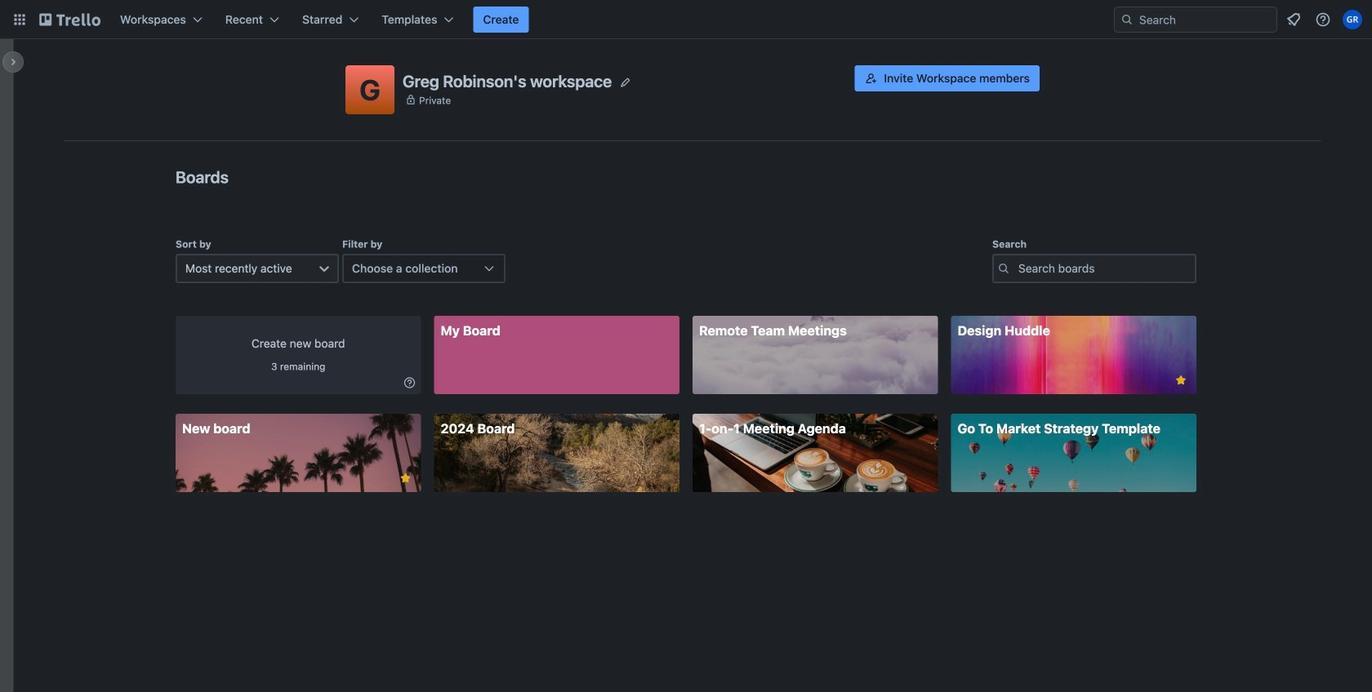 Task type: locate. For each thing, give the bounding box(es) containing it.
primary element
[[0, 0, 1372, 39]]

open information menu image
[[1315, 11, 1331, 28]]

click to unstar this board. it will be removed from your starred list. image
[[398, 471, 413, 486]]

search image
[[1121, 13, 1134, 26]]

Search boards text field
[[992, 254, 1197, 283]]



Task type: describe. For each thing, give the bounding box(es) containing it.
0 notifications image
[[1284, 10, 1304, 29]]

back to home image
[[39, 7, 100, 33]]

greg robinson (gregrobinson96) image
[[1343, 10, 1362, 29]]

sm image
[[401, 375, 418, 391]]

Search field
[[1134, 8, 1277, 31]]



Task type: vqa. For each thing, say whether or not it's contained in the screenshot.
Greg Robinson (gregrobinson96) Image
yes



